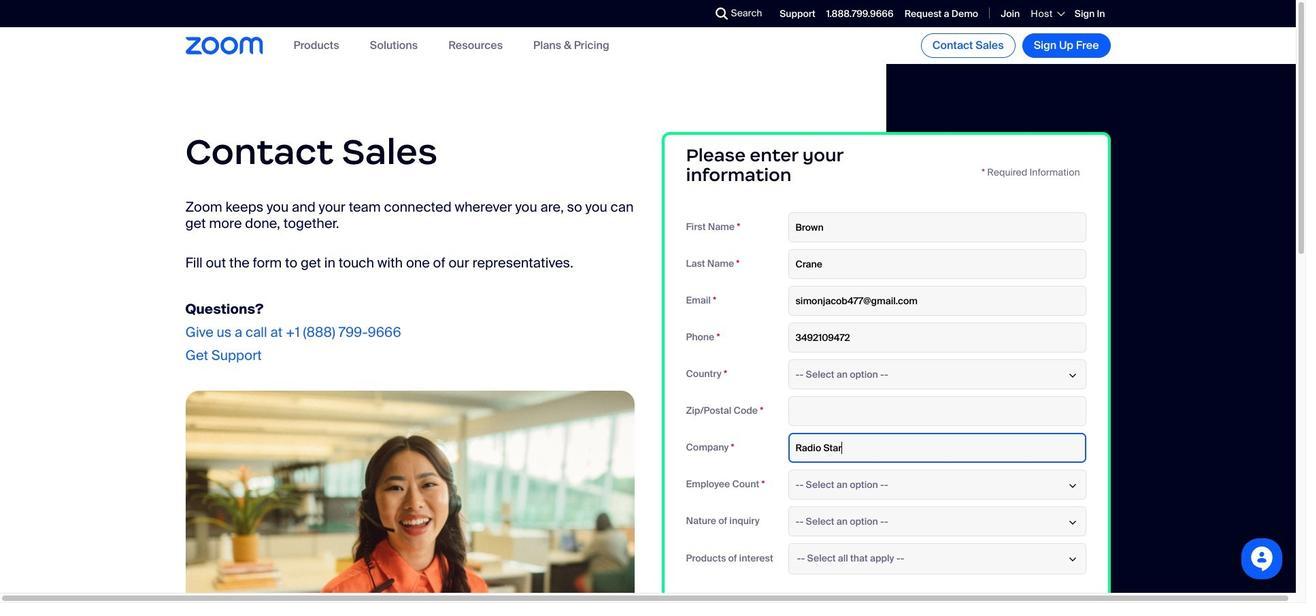 Task type: locate. For each thing, give the bounding box(es) containing it.
search image
[[716, 7, 728, 20]]

None search field
[[666, 3, 719, 25]]

None text field
[[789, 249, 1087, 279], [789, 396, 1087, 426], [789, 249, 1087, 279], [789, 396, 1087, 426]]

None text field
[[789, 212, 1087, 242], [789, 322, 1087, 352], [789, 433, 1087, 463], [789, 212, 1087, 242], [789, 322, 1087, 352], [789, 433, 1087, 463]]

customer support agent image
[[185, 390, 635, 603]]



Task type: vqa. For each thing, say whether or not it's contained in the screenshot.
search box
yes



Task type: describe. For each thing, give the bounding box(es) containing it.
email@yourcompany.com text field
[[789, 286, 1087, 316]]

zoom logo image
[[185, 37, 263, 54]]

search image
[[716, 7, 728, 20]]



